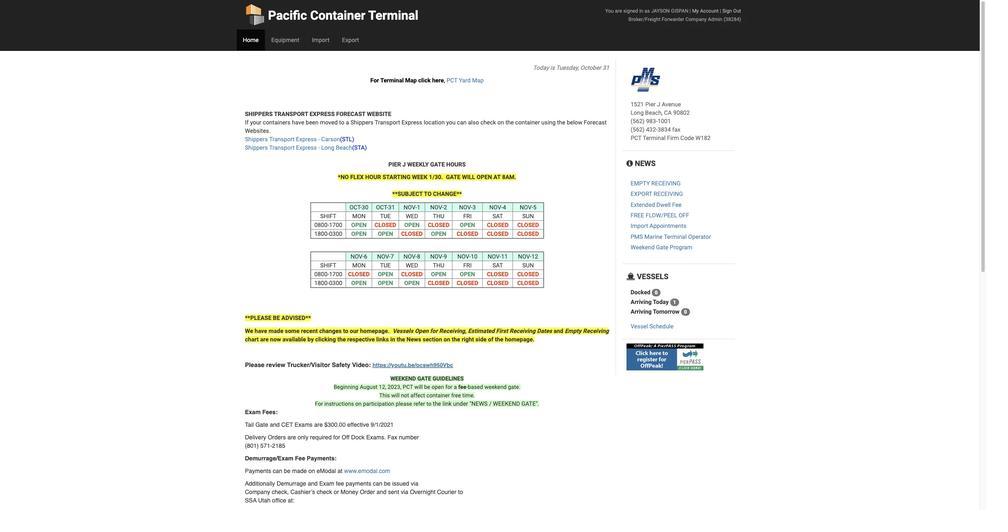 Task type: locate. For each thing, give the bounding box(es) containing it.
0 horizontal spatial map
[[405, 77, 417, 84]]

1 horizontal spatial vessels
[[635, 272, 669, 281]]

0 horizontal spatial in
[[390, 336, 395, 343]]

0 horizontal spatial homepage.
[[360, 328, 390, 334]]

1 horizontal spatial be
[[424, 384, 430, 390]]

0 vertical spatial have
[[292, 119, 304, 126]]

1 vertical spatial exam
[[319, 480, 334, 487]]

1 (562) from the top
[[631, 118, 645, 124]]

https://youtu.be/ocswh950vbc link
[[373, 362, 453, 369]]

website
[[367, 111, 391, 117]]

on inside vessels open for receiving , estimated first receiving dates and empty receiving chart are now available by clicking the respective links in the news section on the right side of the homepage.
[[444, 336, 450, 343]]

1 horizontal spatial 0
[[684, 309, 687, 315]]

1 vertical spatial 31
[[388, 204, 395, 211]]

0 vertical spatial fee
[[458, 384, 466, 390]]

1 vertical spatial today
[[653, 299, 669, 305]]

0 vertical spatial news
[[633, 159, 656, 168]]

1 fri from the top
[[463, 213, 472, 220]]

2 1800- from the top
[[314, 280, 329, 286]]

1 horizontal spatial receiving
[[510, 328, 536, 334]]

thu down nov-9
[[433, 262, 445, 269]]

nov-10
[[458, 253, 478, 260]]

cet
[[281, 421, 293, 428]]

1 vertical spatial fee
[[295, 455, 305, 462]]

0800- for closed
[[314, 271, 329, 278]]

pacific container terminal image
[[631, 68, 660, 92]]

nov- right "6"
[[377, 253, 391, 260]]

0 horizontal spatial will
[[391, 392, 400, 399]]

shift for closed
[[320, 262, 336, 269]]

on
[[498, 119, 504, 126], [444, 336, 450, 343], [355, 401, 362, 407], [308, 468, 315, 474]]

0 vertical spatial 31
[[603, 64, 609, 71]]

2 shift from the top
[[320, 262, 336, 269]]

in right links
[[390, 336, 395, 343]]

(stl)
[[340, 136, 354, 143]]

0 horizontal spatial can
[[273, 468, 282, 474]]

0 horizontal spatial news
[[407, 336, 421, 343]]

vessels up docked
[[635, 272, 669, 281]]

container inside weekend gate guidelines beginning august 12, 2023, pct will be open for a fee -based weekend gate. this will not affect container free time. for instructions on participation please refer to the link under "news / weekend gate". exam fees:
[[427, 392, 450, 399]]

we have made some recent changes to our homepage.
[[245, 328, 390, 334]]

1 0800-1700 from the top
[[314, 222, 342, 228]]

dwell
[[657, 201, 671, 208]]

container down open
[[427, 392, 450, 399]]

2 sat from the top
[[493, 262, 503, 269]]

vessels inside vessels open for receiving , estimated first receiving dates and empty receiving chart are now available by clicking the respective links in the news section on the right side of the homepage.
[[393, 328, 413, 334]]

0 vertical spatial 1800-0300
[[314, 230, 342, 237]]

1
[[417, 204, 420, 211], [673, 300, 676, 305]]

the right links
[[397, 336, 405, 343]]

0 vertical spatial arriving
[[631, 299, 652, 305]]

12,
[[379, 384, 386, 390]]

money
[[341, 489, 358, 495]]

be left open
[[424, 384, 430, 390]]

fee
[[458, 384, 466, 390], [336, 480, 344, 487]]

1 map from the left
[[405, 77, 417, 84]]

to inside shippers transport express forecast website if your containers have been moved to a shippers transport express location you can also check on the container using the below forecast websites. shippers transport express - carson (stl) shippers transport express - long beach (sta)
[[339, 119, 344, 126]]

2 1800-0300 from the top
[[314, 280, 342, 286]]

1 vertical spatial express
[[296, 136, 317, 143]]

gate down https://youtu.be/ocswh950vbc
[[417, 376, 431, 382]]

receiving right first
[[510, 328, 536, 334]]

october
[[580, 64, 601, 71]]

nov- for 6
[[351, 253, 364, 260]]

check left or
[[317, 489, 332, 495]]

open
[[432, 384, 444, 390]]

1 vertical spatial news
[[407, 336, 421, 343]]

news up empty at right
[[633, 159, 656, 168]]

1 vertical spatial wed
[[406, 262, 418, 269]]

open
[[415, 328, 429, 334]]

check inside additionally demurrage and exam fee payments can be issued via company check, cashier's check or money order and sent via overnight courier to ssa utah office at:
[[317, 489, 332, 495]]

on right section
[[444, 336, 450, 343]]

fri
[[463, 213, 472, 220], [463, 262, 472, 269]]

0 horizontal spatial import
[[312, 37, 330, 43]]

for inside vessels open for receiving , estimated first receiving dates and empty receiving chart are now available by clicking the respective links in the news section on the right side of the homepage.
[[430, 328, 438, 334]]

tue
[[380, 213, 391, 220], [380, 262, 391, 269]]

open
[[477, 174, 492, 180], [351, 222, 367, 228], [404, 222, 420, 228], [460, 222, 475, 228], [351, 230, 367, 237], [378, 230, 393, 237], [431, 230, 446, 237], [378, 271, 393, 278], [431, 271, 446, 278], [460, 271, 475, 278], [351, 280, 367, 286], [378, 280, 393, 286], [404, 280, 420, 286]]

change**
[[433, 191, 462, 197]]

tuesday,
[[556, 64, 579, 71]]

0 horizontal spatial fee
[[295, 455, 305, 462]]

0 right docked
[[655, 290, 658, 296]]

tue for 31
[[380, 213, 391, 220]]

2 oct- from the left
[[376, 204, 388, 211]]

1 vertical spatial fee
[[336, 480, 344, 487]]

2 0300 from the top
[[329, 280, 342, 286]]

571-
[[260, 442, 272, 449]]

company down additionally
[[245, 489, 270, 495]]

1800- for closed
[[314, 280, 329, 286]]

will down 2023,
[[391, 392, 400, 399]]

via down the issued
[[401, 489, 408, 495]]

import inside empty receiving export receiving extended dwell fee free flow/peel off import appointments pms marine terminal operator weekend gate program
[[631, 223, 648, 229]]

weekend up 2023,
[[390, 376, 416, 382]]

|
[[690, 8, 691, 14], [720, 8, 721, 14]]

are left now
[[260, 336, 269, 343]]

1 shift from the top
[[320, 213, 336, 220]]

2 vertical spatial can
[[373, 480, 382, 487]]

1 vertical spatial in
[[390, 336, 395, 343]]

section
[[423, 336, 442, 343]]

3 receiving from the left
[[583, 328, 609, 334]]

are right you on the right top of the page
[[615, 8, 622, 14]]

nov- for 2
[[430, 204, 444, 211]]

nov- right 7
[[404, 253, 417, 260]]

nov- right 11
[[518, 253, 532, 260]]

0 vertical spatial long
[[631, 109, 644, 116]]

oct-
[[350, 204, 362, 211], [376, 204, 388, 211]]

1 vertical spatial pct
[[631, 135, 642, 141]]

1 horizontal spatial can
[[373, 480, 382, 487]]

can up order
[[373, 480, 382, 487]]

1 horizontal spatial news
[[633, 159, 656, 168]]

1 vertical spatial 1700
[[329, 271, 342, 278]]

courier
[[437, 489, 456, 495]]

the left link
[[433, 400, 441, 407]]

1 horizontal spatial oct-
[[376, 204, 388, 211]]

1 vertical spatial shift
[[320, 262, 336, 269]]

on right also
[[498, 119, 504, 126]]

homepage. down first
[[505, 336, 535, 343]]

for left off
[[333, 434, 340, 441]]

nov- for 9
[[430, 253, 444, 260]]

check,
[[272, 489, 289, 495]]

pacific container terminal
[[268, 8, 418, 23]]

empty receiving export receiving extended dwell fee free flow/peel off import appointments pms marine terminal operator weekend gate program
[[631, 180, 711, 251]]

review
[[266, 362, 285, 369]]

nov- right 4
[[520, 204, 533, 211]]

1 vertical spatial container
[[427, 392, 450, 399]]

0 horizontal spatial a
[[346, 119, 349, 126]]

please
[[396, 401, 412, 407]]

company inside additionally demurrage and exam fee payments can be issued via company check, cashier's check or money order and sent via overnight courier to ssa utah office at:
[[245, 489, 270, 495]]

2 1700 from the top
[[329, 271, 342, 278]]

news down open
[[407, 336, 421, 343]]

1 vertical spatial (562)
[[631, 126, 645, 133]]

0 horizontal spatial be
[[384, 480, 391, 487]]

1 up tomorrow at the right bottom of the page
[[673, 300, 676, 305]]

,
[[444, 77, 445, 84], [465, 328, 467, 334]]

oct-31
[[376, 204, 395, 211]]

2 wed from the top
[[406, 262, 418, 269]]

1 vertical spatial 1800-
[[314, 280, 329, 286]]

0 horizontal spatial weekend
[[390, 376, 416, 382]]

0 vertical spatial for
[[430, 328, 438, 334]]

news
[[633, 159, 656, 168], [407, 336, 421, 343]]

1 vertical spatial import
[[631, 223, 648, 229]]

can right "you"
[[457, 119, 467, 126]]

pct left yard
[[447, 77, 457, 84]]

1 vertical spatial gate
[[255, 421, 268, 428]]

1 sat from the top
[[493, 213, 503, 220]]

0 vertical spatial 0800-
[[314, 222, 329, 228]]

instructions
[[324, 401, 354, 407]]

weekend
[[485, 384, 507, 390]]

in
[[639, 8, 643, 14], [390, 336, 395, 343]]

forecast
[[336, 111, 365, 117]]

nov-12
[[518, 253, 538, 260]]

2 | from the left
[[720, 8, 721, 14]]

0 vertical spatial company
[[686, 16, 707, 22]]

export
[[631, 191, 652, 197]]

pct inside 1521 pier j avenue long beach, ca 90802 (562) 983-1001 (562) 432-3834 fax pct terminal firm code w182
[[631, 135, 642, 141]]

1 oct- from the left
[[350, 204, 362, 211]]

oct- for 31
[[376, 204, 388, 211]]

nov- right 8
[[430, 253, 444, 260]]

1 | from the left
[[690, 8, 691, 14]]

1 vertical spatial be
[[384, 480, 391, 487]]

receiving up export receiving link
[[651, 180, 681, 187]]

long down carson
[[321, 144, 334, 151]]

2 map from the left
[[472, 77, 484, 84]]

1 vertical spatial for
[[445, 384, 453, 390]]

fee up free
[[458, 384, 466, 390]]

fri down the nov-10
[[463, 262, 472, 269]]

0 vertical spatial sat
[[493, 213, 503, 220]]

info circle image
[[627, 160, 633, 167]]

exams
[[295, 421, 313, 428]]

wed for 1
[[406, 213, 418, 220]]

1 horizontal spatial check
[[481, 119, 496, 126]]

fee up off
[[672, 201, 682, 208]]

please
[[245, 362, 265, 369]]

0
[[655, 290, 658, 296], [684, 309, 687, 315]]

2 thu from the top
[[433, 262, 445, 269]]

31 left the nov-1
[[388, 204, 395, 211]]

guidelines
[[433, 376, 464, 382]]

transport
[[274, 111, 308, 117]]

fee
[[672, 201, 682, 208], [295, 455, 305, 462]]

and inside vessels open for receiving , estimated first receiving dates and empty receiving chart are now available by clicking the respective links in the news section on the right side of the homepage.
[[554, 328, 563, 334]]

transport down "website"
[[375, 119, 400, 126]]

empty receiving link
[[631, 180, 681, 187]]

sun for 12
[[522, 262, 534, 269]]

0 vertical spatial gate
[[656, 244, 668, 251]]

nov- for 7
[[377, 253, 391, 260]]

news inside vessels open for receiving , estimated first receiving dates and empty receiving chart are now available by clicking the respective links in the news section on the right side of the homepage.
[[407, 336, 421, 343]]

0 vertical spatial check
[[481, 119, 496, 126]]

additionally demurrage and exam fee payments can be issued via company check, cashier's check or money order and sent via overnight courier to ssa utah office at:
[[245, 480, 463, 504]]

wed down the nov-1
[[406, 213, 418, 220]]

pct up not
[[403, 384, 413, 390]]

0 horizontal spatial j
[[403, 161, 406, 168]]

code
[[681, 135, 694, 141]]

weekend right the /
[[493, 400, 520, 407]]

pct for for terminal map click here , pct yard map
[[447, 77, 457, 84]]

homepage. up links
[[360, 328, 390, 334]]

exam up 'tail'
[[245, 409, 261, 416]]

to left our
[[343, 328, 348, 334]]

0 vertical spatial tue
[[380, 213, 391, 220]]

nov- right 9
[[458, 253, 471, 260]]

0 vertical spatial 1700
[[329, 222, 342, 228]]

sun for 5
[[522, 213, 534, 220]]

for inside weekend gate guidelines beginning august 12, 2023, pct will be open for a fee -based weekend gate. this will not affect container free time. for instructions on participation please refer to the link under "news / weekend gate". exam fees:
[[445, 384, 453, 390]]

in left as
[[639, 8, 643, 14]]

nov- right 2
[[459, 204, 473, 211]]

1 vertical spatial arriving
[[631, 308, 652, 315]]

nov-11
[[488, 253, 508, 260]]

nov- down to
[[430, 204, 444, 211]]

oct- left 'oct-31' at the left top of the page
[[350, 204, 362, 211]]

1 horizontal spatial for
[[370, 77, 379, 84]]

0 vertical spatial ,
[[444, 77, 445, 84]]

gate down pms marine terminal operator link
[[656, 244, 668, 251]]

"news
[[470, 400, 488, 407]]

2 tue from the top
[[380, 262, 391, 269]]

2 0800- from the top
[[314, 271, 329, 278]]

clicking
[[315, 336, 336, 343]]

map right yard
[[472, 77, 484, 84]]

pct
[[447, 77, 457, 84], [631, 135, 642, 141], [403, 384, 413, 390]]

1 horizontal spatial ,
[[465, 328, 467, 334]]

2 arriving from the top
[[631, 308, 652, 315]]

appointments
[[650, 223, 687, 229]]

terminal inside 1521 pier j avenue long beach, ca 90802 (562) 983-1001 (562) 432-3834 fax pct terminal firm code w182
[[643, 135, 666, 141]]

for up section
[[430, 328, 438, 334]]

1521
[[631, 101, 644, 108]]

the right also
[[506, 119, 514, 126]]

1 1800- from the top
[[314, 230, 329, 237]]

weekend gate program link
[[631, 244, 692, 251]]

transport down shippers transport express - carson link
[[269, 144, 295, 151]]

pacific container terminal link
[[245, 0, 418, 29]]

sat for 11
[[493, 262, 503, 269]]

for up "website"
[[370, 77, 379, 84]]

sign
[[722, 8, 732, 14]]

express up shippers transport express - long beach link
[[296, 136, 317, 143]]

1 horizontal spatial fee
[[672, 201, 682, 208]]

0 horizontal spatial container
[[427, 392, 450, 399]]

to right refer
[[427, 401, 432, 407]]

a down forecast on the left top
[[346, 119, 349, 126]]

1 tue from the top
[[380, 213, 391, 220]]

for down guidelines
[[445, 384, 453, 390]]

using
[[541, 119, 556, 126]]

sat down nov-11
[[493, 262, 503, 269]]

1 vertical spatial 0800-
[[314, 271, 329, 278]]

5
[[533, 204, 537, 211]]

1 horizontal spatial container
[[515, 119, 540, 126]]

2 sun from the top
[[522, 262, 534, 269]]

1 1700 from the top
[[329, 222, 342, 228]]

on left the emodal
[[308, 468, 315, 474]]

1800-0300 for closed
[[314, 280, 342, 286]]

hours
[[446, 161, 466, 168]]

432-
[[646, 126, 658, 133]]

receiving up dwell
[[654, 191, 683, 197]]

company down my
[[686, 16, 707, 22]]

container left using
[[515, 119, 540, 126]]

1 vertical spatial j
[[403, 161, 406, 168]]

, up right
[[465, 328, 467, 334]]

0 right tomorrow at the right bottom of the page
[[684, 309, 687, 315]]

0 horizontal spatial oct-
[[350, 204, 362, 211]]

will up affect
[[415, 384, 423, 390]]

import button
[[306, 29, 336, 50]]

vessels left open
[[393, 328, 413, 334]]

0 horizontal spatial long
[[321, 144, 334, 151]]

(562) left 432-
[[631, 126, 645, 133]]

0 vertical spatial sun
[[522, 213, 534, 220]]

nov- for 4
[[489, 204, 503, 211]]

arriving up vessel
[[631, 308, 652, 315]]

container
[[515, 119, 540, 126], [427, 392, 450, 399]]

now
[[270, 336, 281, 343]]

map left "click" on the top of page
[[405, 77, 417, 84]]

fee up be made
[[295, 455, 305, 462]]

import down pacific container terminal link
[[312, 37, 330, 43]]

- left carson
[[318, 136, 320, 143]]

1 horizontal spatial have
[[292, 119, 304, 126]]

some
[[285, 328, 300, 334]]

2 vertical spatial gate
[[417, 376, 431, 382]]

1 sun from the top
[[522, 213, 534, 220]]

fri for 10
[[463, 262, 472, 269]]

gate inside empty receiving export receiving extended dwell fee free flow/peel off import appointments pms marine terminal operator weekend gate program
[[656, 244, 668, 251]]

ship image
[[627, 273, 635, 280]]

and right dates
[[554, 328, 563, 334]]

to right the "courier"
[[458, 489, 463, 495]]

today
[[533, 64, 549, 71], [653, 299, 669, 305]]

1 down **subject to change**
[[417, 204, 420, 211]]

be up sent
[[384, 480, 391, 487]]

2 horizontal spatial receiving
[[583, 328, 609, 334]]

0 horizontal spatial gate
[[255, 421, 268, 428]]

j inside 1521 pier j avenue long beach, ca 90802 (562) 983-1001 (562) 432-3834 fax pct terminal firm code w182
[[657, 101, 660, 108]]

1 arriving from the top
[[631, 299, 652, 305]]

- up time.
[[466, 384, 468, 390]]

tue down nov-7
[[380, 262, 391, 269]]

dates
[[537, 328, 552, 334]]

1 0800- from the top
[[314, 222, 329, 228]]

closed
[[375, 222, 396, 228], [428, 222, 450, 228], [487, 222, 509, 228], [517, 222, 539, 228], [401, 230, 423, 237], [457, 230, 478, 237], [487, 230, 509, 237], [517, 230, 539, 237], [348, 271, 370, 278], [401, 271, 423, 278], [487, 271, 509, 278], [517, 271, 539, 278], [428, 280, 450, 286], [457, 280, 478, 286], [487, 280, 509, 286], [517, 280, 539, 286]]

1 vertical spatial via
[[401, 489, 408, 495]]

, inside vessels open for receiving , estimated first receiving dates and empty receiving chart are now available by clicking the respective links in the news section on the right side of the homepage.
[[465, 328, 467, 334]]

2 fri from the top
[[463, 262, 472, 269]]

0 horizontal spatial for
[[333, 434, 340, 441]]

nov- left nov-7
[[351, 253, 364, 260]]

have right we
[[255, 328, 267, 334]]

0 vertical spatial be
[[424, 384, 430, 390]]

fee up or
[[336, 480, 344, 487]]

1 horizontal spatial import
[[631, 223, 648, 229]]

to down forecast on the left top
[[339, 119, 344, 126]]

1 vertical spatial check
[[317, 489, 332, 495]]

homepage.
[[360, 328, 390, 334], [505, 336, 535, 343]]

2 horizontal spatial can
[[457, 119, 467, 126]]

1 horizontal spatial long
[[631, 109, 644, 116]]

are left only
[[288, 434, 296, 441]]

1 receiving from the left
[[439, 328, 465, 334]]

2 mon from the top
[[352, 262, 366, 269]]

arriving down docked
[[631, 299, 652, 305]]

2 vertical spatial shippers
[[245, 144, 268, 151]]

2 0800-1700 from the top
[[314, 271, 342, 278]]

12
[[532, 253, 538, 260]]

nov- for 8
[[404, 253, 417, 260]]

**subject
[[392, 191, 423, 197]]

check right also
[[481, 119, 496, 126]]

thu down 'nov-2'
[[433, 213, 445, 220]]

mon down nov-6
[[352, 262, 366, 269]]

1 mon from the top
[[352, 213, 366, 220]]

0 vertical spatial 0800-1700
[[314, 222, 342, 228]]

0 vertical spatial today
[[533, 64, 549, 71]]

terminal inside empty receiving export receiving extended dwell fee free flow/peel off import appointments pms marine terminal operator weekend gate program
[[664, 233, 687, 240]]

gate inside weekend gate guidelines beginning august 12, 2023, pct will be open for a fee -based weekend gate. this will not affect container free time. for instructions on participation please refer to the link under "news / weekend gate". exam fees:
[[417, 376, 431, 382]]

signed
[[623, 8, 638, 14]]

0 vertical spatial 0300
[[329, 230, 342, 237]]

0 vertical spatial (562)
[[631, 118, 645, 124]]

oct- right 30
[[376, 204, 388, 211]]

1 inside docked 0 arriving today 1 arriving tomorrow 0
[[673, 300, 676, 305]]

0 vertical spatial wed
[[406, 213, 418, 220]]

on down beginning august
[[355, 401, 362, 407]]

1 1800-0300 from the top
[[314, 230, 342, 237]]

fees:
[[262, 409, 278, 416]]

and left cet
[[270, 421, 280, 428]]

4
[[503, 204, 506, 211]]

and
[[554, 328, 563, 334], [270, 421, 280, 428], [308, 480, 318, 487], [377, 489, 386, 495]]

pct for weekend gate guidelines beginning august 12, 2023, pct will be open for a fee -based weekend gate. this will not affect container free time. for instructions on participation please refer to the link under "news / weekend gate". exam fees:
[[403, 384, 413, 390]]

1 0300 from the top
[[329, 230, 342, 237]]

terminal
[[368, 8, 418, 23], [380, 77, 404, 84], [643, 135, 666, 141], [664, 233, 687, 240]]

1 horizontal spatial homepage.
[[505, 336, 535, 343]]

1 horizontal spatial j
[[657, 101, 660, 108]]

import down the free
[[631, 223, 648, 229]]

can
[[457, 119, 467, 126], [273, 468, 282, 474], [373, 480, 382, 487]]

delivery orders are only required for off dock exams. fax number (801) 571-2185
[[245, 434, 419, 449]]

1 wed from the top
[[406, 213, 418, 220]]

| left my
[[690, 8, 691, 14]]

pct inside weekend gate guidelines beginning august 12, 2023, pct will be open for a fee -based weekend gate. this will not affect container free time. for instructions on participation please refer to the link under "news / weekend gate". exam fees:
[[403, 384, 413, 390]]

1 thu from the top
[[433, 213, 445, 220]]

gate up *no flex hour starting week 1/30.  gate will open at 8am.
[[430, 161, 445, 168]]

mon down oct-30
[[352, 213, 366, 220]]

1 vertical spatial thu
[[433, 262, 445, 269]]

in inside vessels open for receiving , estimated first receiving dates and empty receiving chart are now available by clicking the respective links in the news section on the right side of the homepage.
[[390, 336, 395, 343]]

off
[[679, 212, 689, 219]]

0 vertical spatial fee
[[672, 201, 682, 208]]

2 vertical spatial -
[[466, 384, 468, 390]]

0800-
[[314, 222, 329, 228], [314, 271, 329, 278]]

1700 for closed
[[329, 271, 342, 278]]

(562) left 983-
[[631, 118, 645, 124]]



Task type: vqa. For each thing, say whether or not it's contained in the screenshot.


Task type: describe. For each thing, give the bounding box(es) containing it.
container inside shippers transport express forecast website if your containers have been moved to a shippers transport express location you can also check on the container using the below forecast websites. shippers transport express - carson (stl) shippers transport express - long beach (sta)
[[515, 119, 540, 126]]

2 vertical spatial transport
[[269, 144, 295, 151]]

exams.
[[366, 434, 386, 441]]

tue for 7
[[380, 262, 391, 269]]

a inside shippers transport express forecast website if your containers have been moved to a shippers transport express location you can also check on the container using the below forecast websites. shippers transport express - carson (stl) shippers transport express - long beach (sta)
[[346, 119, 349, 126]]

0 vertical spatial transport
[[375, 119, 400, 126]]

exam inside weekend gate guidelines beginning august 12, 2023, pct will be open for a fee -based weekend gate. this will not affect container free time. for instructions on participation please refer to the link under "news / weekend gate". exam fees:
[[245, 409, 261, 416]]

the down changes
[[337, 336, 346, 343]]

shippers transport express - long beach link
[[245, 144, 352, 151]]

on inside shippers transport express forecast website if your containers have been moved to a shippers transport express location you can also check on the container using the below forecast websites. shippers transport express - carson (stl) shippers transport express - long beach (sta)
[[498, 119, 504, 126]]

as
[[645, 8, 650, 14]]

safety
[[332, 362, 350, 369]]

you
[[605, 8, 614, 14]]

demurrage/exam
[[245, 455, 293, 462]]

6
[[364, 253, 367, 260]]

nov- for 1
[[404, 204, 417, 211]]

exam inside additionally demurrage and exam fee payments can be issued via company check, cashier's check or money order and sent via overnight courier to ssa utah office at:
[[319, 480, 334, 487]]

fax
[[672, 126, 681, 133]]

983-
[[646, 118, 658, 124]]

3834
[[658, 126, 671, 133]]

0300 for closed
[[329, 280, 342, 286]]

a inside weekend gate guidelines beginning august 12, 2023, pct will be open for a fee -based weekend gate. this will not affect container free time. for instructions on participation please refer to the link under "news / weekend gate". exam fees:
[[454, 384, 457, 390]]

have inside shippers transport express forecast website if your containers have been moved to a shippers transport express location you can also check on the container using the below forecast websites. shippers transport express - carson (stl) shippers transport express - long beach (sta)
[[292, 119, 304, 126]]

1 vertical spatial will
[[391, 392, 400, 399]]

websites.
[[245, 127, 271, 134]]

export button
[[336, 29, 365, 50]]

extended dwell fee link
[[631, 201, 682, 208]]

nov-6
[[351, 253, 367, 260]]

nov- for 10
[[458, 253, 471, 260]]

the left right
[[452, 336, 460, 343]]

0 vertical spatial 0
[[655, 290, 658, 296]]

hour
[[365, 174, 381, 180]]

0 vertical spatial for
[[370, 77, 379, 84]]

2185
[[272, 442, 285, 449]]

free
[[631, 212, 644, 219]]

are up required
[[314, 421, 323, 428]]

dock
[[351, 434, 365, 441]]

1 vertical spatial have
[[255, 328, 267, 334]]

links
[[376, 336, 389, 343]]

export
[[342, 37, 359, 43]]

are inside "delivery orders are only required for off dock exams. fax number (801) 571-2185"
[[288, 434, 296, 441]]

be
[[273, 315, 280, 321]]

mon for 30
[[352, 213, 366, 220]]

on inside weekend gate guidelines beginning august 12, 2023, pct will be open for a fee -based weekend gate. this will not affect container free time. for instructions on participation please refer to the link under "news / weekend gate". exam fees:
[[355, 401, 362, 407]]

vessels for vessels open for receiving , estimated first receiving dates and empty receiving chart are now available by clicking the respective links in the news section on the right side of the homepage.
[[393, 328, 413, 334]]

free
[[451, 392, 461, 399]]

sign out link
[[722, 8, 741, 14]]

please review trucker/visitor safety video: https://youtu.be/ocswh950vbc
[[245, 362, 453, 369]]

my
[[692, 8, 699, 14]]

and left sent
[[377, 489, 386, 495]]

1521 pier j avenue long beach, ca 90802 (562) 983-1001 (562) 432-3834 fax pct terminal firm code w182
[[631, 101, 711, 141]]

1 horizontal spatial 31
[[603, 64, 609, 71]]

pier j weekly gate hours
[[388, 161, 466, 168]]

out
[[733, 8, 741, 14]]

shift for open
[[320, 213, 336, 220]]

fee inside additionally demurrage and exam fee payments can be issued via company check, cashier's check or money order and sent via overnight courier to ssa utah office at:
[[336, 480, 344, 487]]

vessels for vessels
[[635, 272, 669, 281]]

pier
[[388, 161, 401, 168]]

shippers transport express forecast website if your containers have been moved to a shippers transport express location you can also check on the container using the below forecast websites. shippers transport express - carson (stl) shippers transport express - long beach (sta)
[[245, 111, 607, 151]]

fri for 3
[[463, 213, 472, 220]]

forwarder
[[662, 16, 684, 22]]

my account link
[[692, 8, 719, 14]]

1 vertical spatial -
[[318, 144, 320, 151]]

1001
[[658, 118, 671, 124]]

pct yard map link
[[447, 77, 484, 84]]

to inside additionally demurrage and exam fee payments can be issued via company check, cashier's check or money order and sent via overnight courier to ssa utah office at:
[[458, 489, 463, 495]]

0 vertical spatial 1
[[417, 204, 420, 211]]

2 receiving from the left
[[510, 328, 536, 334]]

1 vertical spatial receiving
[[654, 191, 683, 197]]

https://youtu.be/ocswh950vbc
[[373, 362, 453, 369]]

here
[[432, 77, 444, 84]]

(801)
[[245, 442, 259, 449]]

pms
[[631, 233, 643, 240]]

nov-8
[[404, 253, 420, 260]]

0 vertical spatial express
[[402, 119, 422, 126]]

gate".
[[522, 400, 539, 407]]

equipment button
[[265, 29, 306, 50]]

estimated
[[468, 328, 495, 334]]

2 vertical spatial express
[[296, 144, 317, 151]]

respective
[[347, 336, 375, 343]]

1700 for open
[[329, 222, 342, 228]]

link
[[443, 400, 452, 407]]

fee inside weekend gate guidelines beginning august 12, 2023, pct will be open for a fee -based weekend gate. this will not affect container free time. for instructions on participation please refer to the link under "news / weekend gate". exam fees:
[[458, 384, 466, 390]]

0300 for open
[[329, 230, 342, 237]]

export receiving link
[[631, 191, 683, 197]]

- inside weekend gate guidelines beginning august 12, 2023, pct will be open for a fee -based weekend gate. this will not affect container free time. for instructions on participation please refer to the link under "news / weekend gate". exam fees:
[[466, 384, 468, 390]]

the right of
[[495, 336, 503, 343]]

0 vertical spatial shippers
[[351, 119, 373, 126]]

tail gate and cet exams are $300.00 effective 9/1/2021
[[245, 421, 394, 428]]

under
[[453, 400, 468, 407]]

in inside you are signed in as jayson gispan | my account | sign out broker/freight forwarder company admin (38284)
[[639, 8, 643, 14]]

to inside weekend gate guidelines beginning august 12, 2023, pct will be open for a fee -based weekend gate. this will not affect container free time. for instructions on participation please refer to the link under "news / weekend gate". exam fees:
[[427, 401, 432, 407]]

check inside shippers transport express forecast website if your containers have been moved to a shippers transport express location you can also check on the container using the below forecast websites. shippers transport express - carson (stl) shippers transport express - long beach (sta)
[[481, 119, 496, 126]]

forecast
[[584, 119, 607, 126]]

vessel
[[631, 323, 648, 330]]

0 vertical spatial gate
[[430, 161, 445, 168]]

pms marine terminal operator link
[[631, 233, 711, 240]]

today is tuesday, october 31
[[533, 64, 609, 71]]

company inside you are signed in as jayson gispan | my account | sign out broker/freight forwarder company admin (38284)
[[686, 16, 707, 22]]

we
[[245, 328, 253, 334]]

0 horizontal spatial today
[[533, 64, 549, 71]]

free flow/peel off link
[[631, 212, 689, 219]]

homepage. inside vessels open for receiving , estimated first receiving dates and empty receiving chart are now available by clicking the respective links in the news section on the right side of the homepage.
[[505, 336, 535, 343]]

oct- for 30
[[350, 204, 362, 211]]

are inside vessels open for receiving , estimated first receiving dates and empty receiving chart are now available by clicking the respective links in the news section on the right side of the homepage.
[[260, 336, 269, 343]]

nov- for 5
[[520, 204, 533, 211]]

1 horizontal spatial weekend
[[493, 400, 520, 407]]

0 vertical spatial -
[[318, 136, 320, 143]]

empty
[[565, 328, 582, 334]]

2 (562) from the top
[[631, 126, 645, 133]]

and up the cashier's
[[308, 480, 318, 487]]

**subject to change**
[[392, 191, 462, 197]]

not
[[401, 392, 409, 399]]

nov- for 11
[[488, 253, 501, 260]]

yard
[[459, 77, 471, 84]]

the inside weekend gate guidelines beginning august 12, 2023, pct will be open for a fee -based weekend gate. this will not affect container free time. for instructions on participation please refer to the link under "news / weekend gate". exam fees:
[[433, 400, 441, 407]]

be inside weekend gate guidelines beginning august 12, 2023, pct will be open for a fee -based weekend gate. this will not affect container free time. for instructions on participation please refer to the link under "news / weekend gate". exam fees:
[[424, 384, 430, 390]]

today inside docked 0 arriving today 1 arriving tomorrow 0
[[653, 299, 669, 305]]

firm
[[667, 135, 679, 141]]

also
[[468, 119, 479, 126]]

long inside 1521 pier j avenue long beach, ca 90802 (562) 983-1001 (562) 432-3834 fax pct terminal firm code w182
[[631, 109, 644, 116]]

0 horizontal spatial via
[[401, 489, 408, 495]]

1 horizontal spatial via
[[411, 480, 418, 487]]

$300.00
[[324, 421, 346, 428]]

1 vertical spatial 0
[[684, 309, 687, 315]]

be inside additionally demurrage and exam fee payments can be issued via company check, cashier's check or money order and sent via overnight courier to ssa utah office at:
[[384, 480, 391, 487]]

1 vertical spatial shippers
[[245, 136, 268, 143]]

mon for 6
[[352, 262, 366, 269]]

right
[[462, 336, 474, 343]]

0800- for open
[[314, 222, 329, 228]]

off
[[342, 434, 350, 441]]

0800-1700 for open
[[314, 222, 342, 228]]

1800- for open
[[314, 230, 329, 237]]

8
[[417, 253, 420, 260]]

nov- for 3
[[459, 204, 473, 211]]

avenue
[[662, 101, 681, 108]]

1 vertical spatial gate
[[446, 174, 461, 180]]

demurrage/exam fee payments:
[[245, 455, 337, 462]]

empty
[[631, 180, 650, 187]]

for inside weekend gate guidelines beginning august 12, 2023, pct will be open for a fee -based weekend gate. this will not affect container free time. for instructions on participation please refer to the link under "news / weekend gate". exam fees:
[[315, 401, 323, 407]]

90802
[[673, 109, 690, 116]]

1 vertical spatial transport
[[269, 136, 295, 143]]

3
[[473, 204, 476, 211]]

0800-1700 for closed
[[314, 271, 342, 278]]

can inside shippers transport express forecast website if your containers have been moved to a shippers transport express location you can also check on the container using the below forecast websites. shippers transport express - carson (stl) shippers transport express - long beach (sta)
[[457, 119, 467, 126]]

long inside shippers transport express forecast website if your containers have been moved to a shippers transport express location you can also check on the container using the below forecast websites. shippers transport express - carson (stl) shippers transport express - long beach (sta)
[[321, 144, 334, 151]]

emodal
[[317, 468, 336, 474]]

nov- for 12
[[518, 253, 532, 260]]

admin
[[708, 16, 723, 22]]

0 vertical spatial receiving
[[651, 180, 681, 187]]

0 horizontal spatial 31
[[388, 204, 395, 211]]

will
[[462, 174, 475, 180]]

the right using
[[557, 119, 565, 126]]

or
[[334, 489, 339, 495]]

side
[[476, 336, 487, 343]]

thu for 9
[[433, 262, 445, 269]]

video:
[[352, 362, 371, 369]]

0 vertical spatial weekend
[[390, 376, 416, 382]]

are inside you are signed in as jayson gispan | my account | sign out broker/freight forwarder company admin (38284)
[[615, 8, 622, 14]]

gispan
[[671, 8, 689, 14]]

thu for 2
[[433, 213, 445, 220]]

import inside "popup button"
[[312, 37, 330, 43]]

is
[[550, 64, 555, 71]]

recent
[[301, 328, 318, 334]]

pierpass image
[[627, 344, 703, 371]]

can inside additionally demurrage and exam fee payments can be issued via company check, cashier's check or money order and sent via overnight courier to ssa utah office at:
[[373, 480, 382, 487]]

sat for 4
[[493, 213, 503, 220]]

1800-0300 for open
[[314, 230, 342, 237]]

if
[[245, 119, 249, 126]]

fee inside empty receiving export receiving extended dwell fee free flow/peel off import appointments pms marine terminal operator weekend gate program
[[672, 201, 682, 208]]

trucker/visitor
[[287, 362, 330, 369]]

9
[[444, 253, 447, 260]]

shippers transport express - carson link
[[245, 136, 340, 143]]

1 vertical spatial can
[[273, 468, 282, 474]]

vessel schedule link
[[631, 323, 674, 330]]

at:
[[288, 497, 294, 504]]

/
[[489, 400, 492, 407]]

1 horizontal spatial will
[[415, 384, 423, 390]]

for inside "delivery orders are only required for off dock exams. fax number (801) 571-2185"
[[333, 434, 340, 441]]

wed for 8
[[406, 262, 418, 269]]

beach
[[336, 144, 352, 151]]

additionally
[[245, 480, 275, 487]]

moved
[[320, 119, 338, 126]]

delivery
[[245, 434, 266, 441]]

payments
[[346, 480, 371, 487]]

home button
[[237, 29, 265, 50]]

time.
[[462, 392, 475, 399]]



